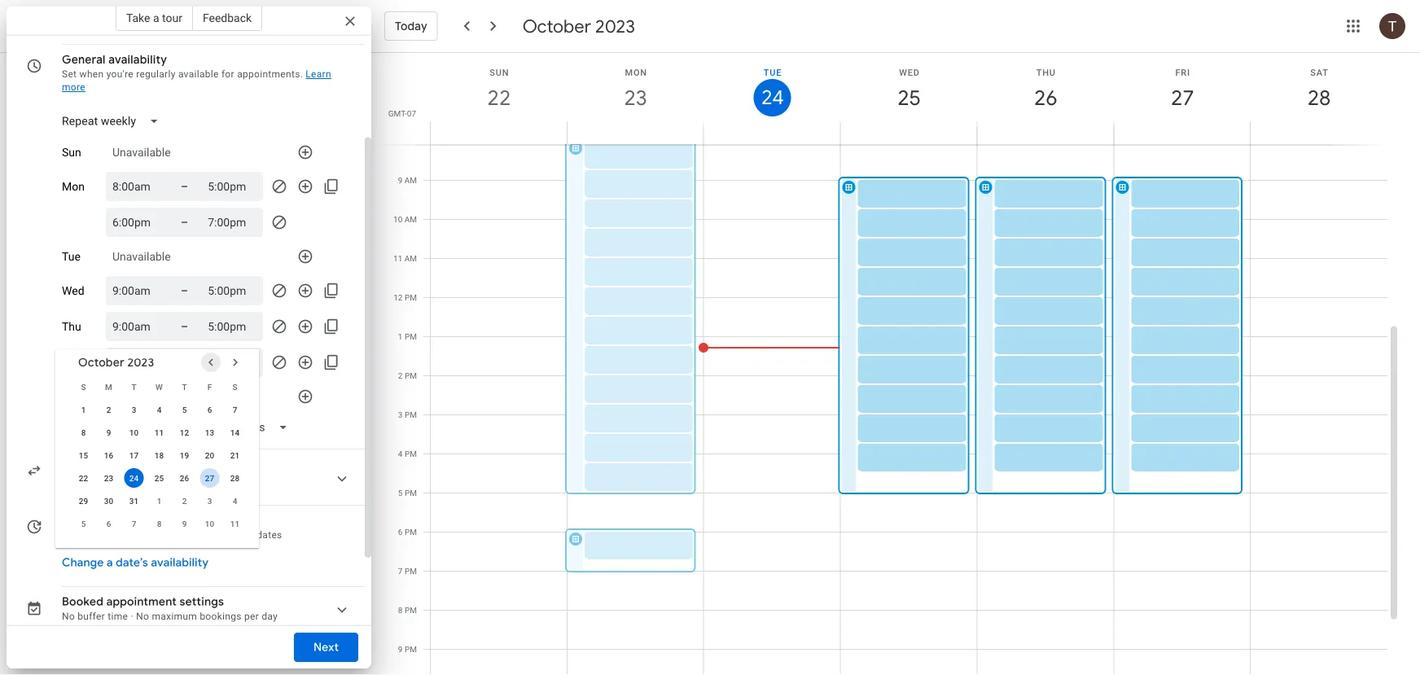 Task type: vqa. For each thing, say whether or not it's contained in the screenshot.
right 10
yes



Task type: describe. For each thing, give the bounding box(es) containing it.
tour
[[162, 11, 182, 24]]

am for 11 am
[[405, 254, 417, 264]]

9 up 16 element
[[106, 428, 111, 437]]

more
[[62, 81, 85, 93]]

1 vertical spatial 1
[[81, 405, 86, 415]]

date's
[[116, 556, 148, 570]]

12 for 12
[[180, 428, 189, 437]]

28 inside the october 2023 grid
[[230, 473, 240, 483]]

6 pm
[[398, 527, 417, 537]]

availability for adjusted
[[114, 513, 173, 528]]

6 for november 6 element
[[106, 519, 111, 529]]

adjusted
[[62, 513, 111, 528]]

27 inside cell
[[205, 473, 214, 483]]

f
[[208, 382, 212, 392]]

october 2023 grid
[[71, 376, 248, 535]]

bookings
[[200, 611, 242, 622]]

22 element
[[74, 468, 93, 488]]

28 element
[[225, 468, 245, 488]]

pm for 7 pm
[[405, 567, 417, 576]]

1 for 1 pm
[[398, 332, 403, 342]]

pm for 12 pm
[[405, 293, 417, 303]]

before
[[201, 473, 230, 485]]

31 element
[[124, 491, 144, 511]]

november 3 element
[[200, 491, 220, 511]]

maximum
[[152, 611, 197, 622]]

27 cell
[[197, 467, 222, 490]]

17
[[129, 450, 139, 460]]

next button
[[294, 628, 358, 667]]

10 for 10 am
[[393, 215, 403, 224]]

End time on Mondays text field
[[208, 177, 257, 196]]

0 vertical spatial for
[[221, 68, 234, 80]]

in
[[100, 473, 108, 485]]

row containing 5
[[71, 512, 248, 535]]

11 for 11 am
[[393, 254, 403, 264]]

pm for 9 pm
[[405, 645, 417, 655]]

wednesday, october 25 element
[[891, 79, 928, 116]]

3 unavailable from the top
[[112, 390, 171, 403]]

2 – from the top
[[181, 215, 188, 229]]

24 inside cell
[[129, 473, 139, 483]]

End time on Thursdays text field
[[208, 317, 257, 336]]

change
[[62, 556, 104, 570]]

1 horizontal spatial 6
[[207, 405, 212, 415]]

24 inside column header
[[761, 85, 783, 110]]

change a date's availability button
[[55, 548, 215, 578]]

tue for tue
[[62, 250, 81, 263]]

mon for mon 23
[[625, 67, 648, 77]]

24 column header
[[704, 53, 841, 145]]

6 for 6 pm
[[398, 527, 403, 537]]

settings
[[180, 595, 224, 609]]

25 inside wed 25
[[897, 84, 920, 111]]

9 for the 'november 9' element
[[182, 519, 187, 529]]

november 6 element
[[99, 514, 119, 534]]

to
[[152, 473, 161, 485]]

20
[[205, 450, 214, 460]]

row containing 29
[[71, 490, 248, 512]]

5 pm
[[398, 488, 417, 498]]

7 pm
[[398, 567, 417, 576]]

0 vertical spatial available
[[178, 68, 219, 80]]

0 horizontal spatial october 2023
[[78, 355, 154, 370]]

times
[[101, 529, 127, 541]]

12 pm
[[394, 293, 417, 303]]

when
[[79, 68, 104, 80]]

1 pm
[[398, 332, 417, 342]]

on
[[87, 486, 99, 498]]

26 inside 26 "element"
[[180, 473, 189, 483]]

regularly
[[136, 68, 176, 80]]

9 am
[[398, 176, 417, 185]]

take a tour button
[[116, 5, 193, 31]]

tuesday, october 24, today element
[[754, 79, 791, 116]]

availability for general
[[108, 52, 167, 67]]

8 for 8 am
[[398, 136, 403, 146]]

28 inside column header
[[1307, 84, 1330, 111]]

you're inside adjusted availability indicate times you're available for specific dates
[[130, 529, 157, 541]]

13
[[205, 428, 214, 437]]

row containing 1
[[71, 398, 248, 421]]

10 for november 10 element
[[205, 519, 214, 529]]

ends
[[62, 486, 84, 498]]

buffer
[[78, 611, 105, 622]]

18
[[155, 450, 164, 460]]

gmt-
[[388, 108, 407, 118]]

jan
[[101, 486, 118, 498]]

4 for november 4 element
[[233, 496, 237, 506]]

availability inside button
[[151, 556, 209, 570]]

0 vertical spatial 7
[[233, 405, 237, 415]]

Start time on Wednesdays text field
[[112, 281, 161, 301]]

indicate
[[62, 529, 99, 541]]

5 up 6 pm
[[398, 488, 403, 498]]

november 4 element
[[225, 491, 245, 511]]

23 element
[[99, 468, 119, 488]]

sun for sun
[[62, 146, 81, 159]]

time
[[108, 611, 128, 622]]

10 for 10 element
[[129, 428, 139, 437]]

thu for thu 26
[[1037, 67, 1056, 77]]

15
[[79, 450, 88, 460]]

pm for 3 pm
[[405, 410, 417, 420]]

0 vertical spatial 2023
[[596, 15, 635, 37]]

sunday, october 22 element
[[481, 79, 518, 116]]

12 for 12 pm
[[394, 293, 403, 303]]

pm for 4 pm
[[405, 449, 417, 459]]

mon for mon
[[62, 180, 85, 193]]

a for take
[[153, 11, 159, 24]]

learn more link
[[62, 68, 331, 93]]

fri
[[1176, 67, 1191, 77]]

9 for 9 pm
[[398, 645, 403, 655]]

1 vertical spatial 2023
[[127, 355, 154, 370]]

am for 9 am
[[405, 176, 417, 185]]

11 for 11 element
[[155, 428, 164, 437]]

7 for 7 pm
[[398, 567, 403, 576]]

4 for 4 pm
[[398, 449, 403, 459]]

16
[[104, 450, 113, 460]]

22,
[[121, 486, 134, 498]]

window
[[126, 457, 168, 472]]

today button
[[384, 7, 438, 46]]

sun 22
[[487, 67, 510, 111]]

tue for tue 24
[[764, 67, 782, 77]]

adjusted availability indicate times you're available for specific dates
[[62, 513, 282, 541]]

set when you're regularly available for appointments.
[[62, 68, 303, 80]]

m
[[105, 382, 112, 392]]

am for 10 am
[[405, 215, 417, 224]]

31
[[129, 496, 139, 506]]

advance
[[111, 473, 149, 485]]

1 for november 1 element
[[157, 496, 162, 506]]

1 t from the left
[[132, 382, 136, 392]]

8 for 8 pm
[[398, 606, 403, 615]]

2 s from the left
[[233, 382, 237, 392]]

21
[[230, 450, 240, 460]]

thursday, october 26 element
[[1027, 79, 1065, 116]]

unavailable for sun
[[112, 146, 171, 159]]

19
[[180, 450, 189, 460]]

take a tour
[[126, 11, 182, 24]]

11 for "november 11" 'element'
[[230, 519, 240, 529]]

27 element
[[200, 468, 220, 488]]

1 s from the left
[[81, 382, 86, 392]]

26 element
[[175, 468, 194, 488]]

pm for 6 pm
[[405, 527, 417, 537]]

gmt-07
[[388, 108, 416, 118]]

fri 27
[[1170, 67, 1194, 111]]

days
[[76, 473, 97, 485]]

07
[[407, 108, 416, 118]]

23 inside mon 23
[[623, 84, 647, 111]]

learn more
[[62, 68, 331, 93]]

feedback
[[203, 11, 252, 24]]

specific
[[218, 529, 254, 541]]



Task type: locate. For each thing, give the bounding box(es) containing it.
unavailable up start time on wednesdays "text box"
[[112, 250, 171, 263]]

3 row from the top
[[71, 421, 248, 444]]

11 up specific
[[230, 519, 240, 529]]

22 column header
[[430, 53, 568, 145]]

unavailable
[[112, 146, 171, 159], [112, 250, 171, 263], [112, 390, 171, 403]]

16 element
[[99, 446, 119, 465]]

25
[[897, 84, 920, 111], [155, 473, 164, 483]]

row group containing 1
[[71, 398, 248, 535]]

sun up sunday, october 22 element
[[490, 67, 509, 77]]

3 down before
[[207, 496, 212, 506]]

11 element
[[149, 423, 169, 442]]

thu left start time on thursdays text field
[[62, 320, 81, 333]]

7 up 14 element
[[233, 405, 237, 415]]

1 horizontal spatial 10
[[205, 519, 214, 529]]

2 no from the left
[[136, 611, 149, 622]]

8 am
[[398, 136, 417, 146]]

pm down the 8 pm
[[405, 645, 417, 655]]

am
[[405, 136, 417, 146], [405, 176, 417, 185], [405, 215, 417, 224], [405, 254, 417, 264]]

9
[[398, 176, 403, 185], [106, 428, 111, 437], [182, 519, 187, 529], [398, 645, 403, 655]]

2 down m in the left bottom of the page
[[106, 405, 111, 415]]

you're
[[106, 68, 134, 80], [130, 529, 157, 541]]

0 vertical spatial mon
[[625, 67, 648, 77]]

november 5 element
[[74, 514, 93, 534]]

10 up '17'
[[129, 428, 139, 437]]

9 pm from the top
[[405, 606, 417, 615]]

27
[[1170, 84, 1194, 111], [205, 473, 214, 483]]

0 vertical spatial 24
[[761, 85, 783, 110]]

2023 down start time on thursdays text field
[[127, 355, 154, 370]]

1 vertical spatial start time on mondays text field
[[112, 213, 161, 232]]

0 vertical spatial 27
[[1170, 84, 1194, 111]]

sat 28
[[1307, 67, 1330, 111]]

2 vertical spatial unavailable
[[112, 390, 171, 403]]

november 1 element
[[149, 491, 169, 511]]

1 horizontal spatial 11
[[230, 519, 240, 529]]

20 element
[[200, 446, 220, 465]]

pm up 1 pm
[[405, 293, 417, 303]]

hours
[[172, 473, 198, 485]]

appointments.
[[237, 68, 303, 80]]

8 down november 1 element
[[157, 519, 162, 529]]

availability up regularly
[[108, 52, 167, 67]]

2024
[[137, 486, 160, 498]]

11 down '10 am'
[[393, 254, 403, 264]]

you're up change a date's availability button on the bottom left of page
[[130, 529, 157, 541]]

12 element
[[175, 423, 194, 442]]

–
[[181, 180, 188, 193], [181, 215, 188, 229], [181, 284, 188, 297], [181, 320, 188, 333]]

4 row from the top
[[71, 444, 248, 467]]

3 – from the top
[[181, 284, 188, 297]]

0 horizontal spatial mon
[[62, 180, 85, 193]]

27 down fri
[[1170, 84, 1194, 111]]

·
[[131, 611, 134, 622]]

2 down hours
[[182, 496, 187, 506]]

1 vertical spatial 23
[[104, 473, 113, 483]]

0 vertical spatial 2
[[398, 371, 403, 381]]

21 element
[[225, 446, 245, 465]]

7 up the 8 pm
[[398, 567, 403, 576]]

tue inside tue 24
[[764, 67, 782, 77]]

6 down 5 pm
[[398, 527, 403, 537]]

grid
[[378, 53, 1401, 675]]

– left end time on mondays text field
[[181, 215, 188, 229]]

wed inside wed 25
[[899, 67, 920, 77]]

november 7 element
[[124, 514, 144, 534]]

0 horizontal spatial 7
[[132, 519, 136, 529]]

s left m in the left bottom of the page
[[81, 382, 86, 392]]

october
[[523, 15, 591, 37], [78, 355, 125, 370]]

8 up 15 element
[[81, 428, 86, 437]]

4 pm
[[398, 449, 417, 459]]

0 vertical spatial october 2023
[[523, 15, 635, 37]]

8
[[398, 136, 403, 146], [81, 428, 86, 437], [157, 519, 162, 529], [398, 606, 403, 615]]

3 up 10 element
[[132, 405, 136, 415]]

0 vertical spatial 23
[[623, 84, 647, 111]]

0 horizontal spatial 1
[[81, 405, 86, 415]]

12 up 19
[[180, 428, 189, 437]]

am down 9 am at the top
[[405, 215, 417, 224]]

– for thu
[[181, 320, 188, 333]]

1 vertical spatial mon
[[62, 180, 85, 193]]

0 horizontal spatial 12
[[180, 428, 189, 437]]

2 vertical spatial 7
[[398, 567, 403, 576]]

pm up 6 pm
[[405, 488, 417, 498]]

8 pm
[[398, 606, 417, 615]]

7 for the november 7 element
[[132, 519, 136, 529]]

1 vertical spatial availability
[[114, 513, 173, 528]]

sun down more
[[62, 146, 81, 159]]

tue
[[764, 67, 782, 77], [62, 250, 81, 263]]

27 down '20'
[[205, 473, 214, 483]]

9 pm
[[398, 645, 417, 655]]

1 horizontal spatial 3
[[207, 496, 212, 506]]

2 vertical spatial 11
[[230, 519, 240, 529]]

0 horizontal spatial sun
[[62, 146, 81, 159]]

1 down to at the bottom
[[157, 496, 162, 506]]

a inside button
[[153, 11, 159, 24]]

day
[[262, 611, 278, 622]]

11 up the 18
[[155, 428, 164, 437]]

11
[[393, 254, 403, 264], [155, 428, 164, 437], [230, 519, 240, 529]]

november 11 element
[[225, 514, 245, 534]]

availability inside adjusted availability indicate times you're available for specific dates
[[114, 513, 173, 528]]

s
[[81, 382, 86, 392], [233, 382, 237, 392]]

for inside adjusted availability indicate times you're available for specific dates
[[202, 529, 215, 541]]

scheduling window 42 days in advance to 5 hours before ends on jan 22, 2024
[[62, 457, 230, 498]]

2 for 2 pm
[[398, 371, 403, 381]]

0 vertical spatial wed
[[899, 67, 920, 77]]

row containing 15
[[71, 444, 248, 467]]

6 pm from the top
[[405, 488, 417, 498]]

27 column header
[[1114, 53, 1251, 145]]

pm up the 8 pm
[[405, 567, 417, 576]]

2 for november 2 element
[[182, 496, 187, 506]]

1 horizontal spatial t
[[182, 382, 187, 392]]

availability
[[108, 52, 167, 67], [114, 513, 173, 528], [151, 556, 209, 570]]

5 up 12 element
[[182, 405, 187, 415]]

9 up '10 am'
[[398, 176, 403, 185]]

4
[[157, 405, 162, 415], [398, 449, 403, 459], [233, 496, 237, 506]]

2 vertical spatial 4
[[233, 496, 237, 506]]

9 for 9 am
[[398, 176, 403, 185]]

unavailable down regularly
[[112, 146, 171, 159]]

pm down the 3 pm at the bottom of page
[[405, 449, 417, 459]]

26 inside 26 column header
[[1034, 84, 1057, 111]]

am for 8 am
[[405, 136, 417, 146]]

5 inside scheduling window 42 days in advance to 5 hours before ends on jan 22, 2024
[[164, 473, 169, 485]]

start time on mondays text field for end time on mondays text field
[[112, 213, 161, 232]]

2 horizontal spatial 4
[[398, 449, 403, 459]]

0 vertical spatial 26
[[1034, 84, 1057, 111]]

october 2023
[[523, 15, 635, 37], [78, 355, 154, 370]]

1 vertical spatial 11
[[155, 428, 164, 437]]

1 unavailable from the top
[[112, 146, 171, 159]]

13 element
[[200, 423, 220, 442]]

1 horizontal spatial sun
[[490, 67, 509, 77]]

0 vertical spatial october
[[523, 15, 591, 37]]

6 up times
[[106, 519, 111, 529]]

appointment
[[106, 595, 177, 609]]

sun for sun 22
[[490, 67, 509, 77]]

november 9 element
[[175, 514, 194, 534]]

1 pm from the top
[[405, 293, 417, 303]]

available right regularly
[[178, 68, 219, 80]]

2 start time on mondays text field from the top
[[112, 213, 161, 232]]

30 element
[[99, 491, 119, 511]]

22 inside the october 2023 grid
[[79, 473, 88, 483]]

pm up 2 pm
[[405, 332, 417, 342]]

10 element
[[124, 423, 144, 442]]

t left w
[[132, 382, 136, 392]]

1 vertical spatial 28
[[230, 473, 240, 483]]

pm for 8 pm
[[405, 606, 417, 615]]

pm down 5 pm
[[405, 527, 417, 537]]

11 am
[[393, 254, 417, 264]]

1 vertical spatial 12
[[180, 428, 189, 437]]

t right w
[[182, 382, 187, 392]]

0 vertical spatial sun
[[490, 67, 509, 77]]

1 horizontal spatial october
[[523, 15, 591, 37]]

saturday, october 28 element
[[1301, 79, 1338, 116]]

1 horizontal spatial a
[[153, 11, 159, 24]]

3 am from the top
[[405, 215, 417, 224]]

29 element
[[74, 491, 93, 511]]

w
[[156, 382, 163, 392]]

1 am from the top
[[405, 136, 417, 146]]

0 vertical spatial you're
[[106, 68, 134, 80]]

pm for 1 pm
[[405, 332, 417, 342]]

1 horizontal spatial tue
[[764, 67, 782, 77]]

10 down november 3 element at the left bottom of the page
[[205, 519, 214, 529]]

5 row from the top
[[71, 467, 248, 490]]

a for change
[[107, 556, 113, 570]]

1 horizontal spatial 1
[[157, 496, 162, 506]]

2023
[[596, 15, 635, 37], [127, 355, 154, 370]]

0 vertical spatial 11
[[393, 254, 403, 264]]

wed for wed 25
[[899, 67, 920, 77]]

general
[[62, 52, 106, 67]]

0 vertical spatial a
[[153, 11, 159, 24]]

19 element
[[175, 446, 194, 465]]

1 vertical spatial tue
[[62, 250, 81, 263]]

take
[[126, 11, 150, 24]]

am down 07
[[405, 136, 417, 146]]

4 am from the top
[[405, 254, 417, 264]]

1 horizontal spatial 2
[[182, 496, 187, 506]]

a inside button
[[107, 556, 113, 570]]

2 down 1 pm
[[398, 371, 403, 381]]

3 for 3 pm
[[398, 410, 403, 420]]

0 horizontal spatial 2
[[106, 405, 111, 415]]

a left tour
[[153, 11, 159, 24]]

tue 24
[[761, 67, 783, 110]]

am down 8 am
[[405, 176, 417, 185]]

24 cell
[[121, 467, 147, 490]]

23 inside 23 element
[[104, 473, 113, 483]]

1 horizontal spatial 25
[[897, 84, 920, 111]]

8 for november 8 element
[[157, 519, 162, 529]]

november 10 element
[[200, 514, 220, 534]]

learn
[[306, 68, 331, 80]]

14
[[230, 428, 240, 437]]

29
[[79, 496, 88, 506]]

next
[[313, 640, 339, 655]]

0 horizontal spatial for
[[202, 529, 215, 541]]

10 am
[[393, 215, 417, 224]]

sun inside sun 22
[[490, 67, 509, 77]]

1 – from the top
[[181, 180, 188, 193]]

12 inside the october 2023 grid
[[180, 428, 189, 437]]

7 down the 31 element
[[132, 519, 136, 529]]

5 right to at the bottom
[[164, 473, 169, 485]]

availability down the 31 element
[[114, 513, 173, 528]]

5 pm from the top
[[405, 449, 417, 459]]

mon 23
[[623, 67, 648, 111]]

2023 up mon 23
[[596, 15, 635, 37]]

30
[[104, 496, 113, 506]]

0 vertical spatial 25
[[897, 84, 920, 111]]

1 horizontal spatial s
[[233, 382, 237, 392]]

am up the 12 pm
[[405, 254, 417, 264]]

row
[[71, 376, 248, 398], [71, 398, 248, 421], [71, 421, 248, 444], [71, 444, 248, 467], [71, 467, 248, 490], [71, 490, 248, 512], [71, 512, 248, 535]]

10 pm from the top
[[405, 645, 417, 655]]

1 vertical spatial thu
[[62, 320, 81, 333]]

26
[[1034, 84, 1057, 111], [180, 473, 189, 483]]

9 down the 8 pm
[[398, 645, 403, 655]]

1 horizontal spatial 27
[[1170, 84, 1194, 111]]

available left november 10 element
[[159, 529, 200, 541]]

4 – from the top
[[181, 320, 188, 333]]

5 up indicate
[[81, 519, 86, 529]]

4 down the 3 pm at the bottom of page
[[398, 449, 403, 459]]

2 vertical spatial 10
[[205, 519, 214, 529]]

1 down the 12 pm
[[398, 332, 403, 342]]

1 vertical spatial october
[[78, 355, 125, 370]]

monday, october 23 element
[[617, 79, 655, 116]]

t
[[132, 382, 136, 392], [182, 382, 187, 392]]

s right "f"
[[233, 382, 237, 392]]

0 horizontal spatial 3
[[132, 405, 136, 415]]

2 unavailable from the top
[[112, 250, 171, 263]]

15 element
[[74, 446, 93, 465]]

thu for thu
[[62, 320, 81, 333]]

24, today element
[[124, 468, 144, 488]]

no right · at the left bottom of the page
[[136, 611, 149, 622]]

1 vertical spatial available
[[159, 529, 200, 541]]

thu 26
[[1034, 67, 1057, 111]]

None field
[[55, 11, 155, 41], [55, 107, 172, 136], [55, 11, 155, 41], [55, 107, 172, 136]]

0 horizontal spatial thu
[[62, 320, 81, 333]]

you're down general availability
[[106, 68, 134, 80]]

9 down november 2 element
[[182, 519, 187, 529]]

0 horizontal spatial 24
[[129, 473, 139, 483]]

available inside adjusted availability indicate times you're available for specific dates
[[159, 529, 200, 541]]

wed for wed
[[62, 284, 84, 298]]

pm up 4 pm
[[405, 410, 417, 420]]

23 column header
[[567, 53, 704, 145]]

24
[[761, 85, 783, 110], [129, 473, 139, 483]]

wed 25
[[897, 67, 920, 111]]

november 2 element
[[175, 491, 194, 511]]

5
[[182, 405, 187, 415], [164, 473, 169, 485], [398, 488, 403, 498], [81, 519, 86, 529]]

6 inside november 6 element
[[106, 519, 111, 529]]

End time on Wednesdays text field
[[208, 281, 257, 301]]

thu inside thu 26
[[1037, 67, 1056, 77]]

1 horizontal spatial 12
[[394, 293, 403, 303]]

– for mon
[[181, 180, 188, 193]]

for left appointments.
[[221, 68, 234, 80]]

1 vertical spatial 2
[[106, 405, 111, 415]]

2 t from the left
[[182, 382, 187, 392]]

scheduling
[[62, 457, 123, 472]]

1 horizontal spatial no
[[136, 611, 149, 622]]

1 up 15 element
[[81, 405, 86, 415]]

– left end time on wednesdays text field
[[181, 284, 188, 297]]

unavailable for tue
[[112, 250, 171, 263]]

3 pm
[[398, 410, 417, 420]]

a left date's
[[107, 556, 113, 570]]

1 vertical spatial 26
[[180, 473, 189, 483]]

22 inside column header
[[487, 84, 510, 111]]

42
[[62, 473, 73, 485]]

27 inside column header
[[1170, 84, 1194, 111]]

10 up 11 am
[[393, 215, 403, 224]]

set
[[62, 68, 77, 80]]

unavailable right m in the left bottom of the page
[[112, 390, 171, 403]]

10 inside grid
[[393, 215, 403, 224]]

0 horizontal spatial october
[[78, 355, 125, 370]]

4 pm from the top
[[405, 410, 417, 420]]

row containing 22
[[71, 467, 248, 490]]

28 right before
[[230, 473, 240, 483]]

– for wed
[[181, 284, 188, 297]]

3 for november 3 element at the left bottom of the page
[[207, 496, 212, 506]]

25 column header
[[840, 53, 978, 145]]

End time on Mondays text field
[[208, 213, 257, 232]]

14 element
[[225, 423, 245, 442]]

1 horizontal spatial mon
[[625, 67, 648, 77]]

1 horizontal spatial 26
[[1034, 84, 1057, 111]]

no down booked on the left
[[62, 611, 75, 622]]

general availability
[[62, 52, 167, 67]]

2 horizontal spatial 1
[[398, 332, 403, 342]]

28 column header
[[1250, 53, 1388, 145]]

2 pm from the top
[[405, 332, 417, 342]]

1 vertical spatial 25
[[155, 473, 164, 483]]

friday, october 27 element
[[1164, 79, 1202, 116]]

for right the 'november 9' element
[[202, 529, 215, 541]]

0 horizontal spatial 22
[[79, 473, 88, 483]]

3 pm from the top
[[405, 371, 417, 381]]

booked
[[62, 595, 104, 609]]

availability down adjusted availability indicate times you're available for specific dates
[[151, 556, 209, 570]]

6 down "f"
[[207, 405, 212, 415]]

1 no from the left
[[62, 611, 75, 622]]

available
[[178, 68, 219, 80], [159, 529, 200, 541]]

2 row from the top
[[71, 398, 248, 421]]

22
[[487, 84, 510, 111], [79, 473, 88, 483]]

feedback button
[[193, 5, 262, 31]]

1 horizontal spatial thu
[[1037, 67, 1056, 77]]

7
[[233, 405, 237, 415], [132, 519, 136, 529], [398, 567, 403, 576]]

2 vertical spatial availability
[[151, 556, 209, 570]]

mon inside mon 23
[[625, 67, 648, 77]]

25 element
[[149, 468, 169, 488]]

1 vertical spatial 27
[[205, 473, 214, 483]]

0 horizontal spatial 26
[[180, 473, 189, 483]]

booked appointment settings no buffer time · no maximum bookings per day
[[62, 595, 278, 622]]

8 down the gmt-07
[[398, 136, 403, 146]]

1 horizontal spatial 23
[[623, 84, 647, 111]]

1 horizontal spatial 24
[[761, 85, 783, 110]]

2 vertical spatial 1
[[157, 496, 162, 506]]

change a date's availability
[[62, 556, 209, 570]]

thu
[[1037, 67, 1056, 77], [62, 320, 81, 333]]

4 up 11 element
[[157, 405, 162, 415]]

1 horizontal spatial october 2023
[[523, 15, 635, 37]]

11 inside 'element'
[[230, 519, 240, 529]]

0 horizontal spatial 6
[[106, 519, 111, 529]]

1 vertical spatial 10
[[129, 428, 139, 437]]

today
[[395, 19, 427, 33]]

8 pm from the top
[[405, 567, 417, 576]]

1 horizontal spatial 4
[[233, 496, 237, 506]]

0 horizontal spatial a
[[107, 556, 113, 570]]

1 start time on mondays text field from the top
[[112, 177, 161, 196]]

1 horizontal spatial 2023
[[596, 15, 635, 37]]

sun
[[490, 67, 509, 77], [62, 146, 81, 159]]

– right start time on thursdays text field
[[181, 320, 188, 333]]

per
[[244, 611, 259, 622]]

row group
[[71, 398, 248, 535]]

2 horizontal spatial 11
[[393, 254, 403, 264]]

grid containing 22
[[378, 53, 1401, 675]]

28 down sat
[[1307, 84, 1330, 111]]

wed left start time on wednesdays "text box"
[[62, 284, 84, 298]]

0 vertical spatial 1
[[398, 332, 403, 342]]

0 horizontal spatial 23
[[104, 473, 113, 483]]

thu up thursday, october 26 element
[[1037, 67, 1056, 77]]

0 vertical spatial 22
[[487, 84, 510, 111]]

– left end time on mondays text box
[[181, 180, 188, 193]]

4 down 28 element
[[233, 496, 237, 506]]

3 up 4 pm
[[398, 410, 403, 420]]

0 vertical spatial 4
[[157, 405, 162, 415]]

1 vertical spatial 7
[[132, 519, 136, 529]]

pm up '9 pm'
[[405, 606, 417, 615]]

12 down 11 am
[[394, 293, 403, 303]]

17 element
[[124, 446, 144, 465]]

1 vertical spatial you're
[[130, 529, 157, 541]]

28
[[1307, 84, 1330, 111], [230, 473, 240, 483]]

pm for 2 pm
[[405, 371, 417, 381]]

6 row from the top
[[71, 490, 248, 512]]

sat
[[1311, 67, 1329, 77]]

start time on mondays text field for end time on mondays text box
[[112, 177, 161, 196]]

2 am from the top
[[405, 176, 417, 185]]

row containing 8
[[71, 421, 248, 444]]

november 8 element
[[149, 514, 169, 534]]

1 row from the top
[[71, 376, 248, 398]]

pm for 5 pm
[[405, 488, 417, 498]]

dates
[[257, 529, 282, 541]]

2 pm
[[398, 371, 417, 381]]

0 vertical spatial thu
[[1037, 67, 1056, 77]]

1 vertical spatial for
[[202, 529, 215, 541]]

0 vertical spatial start time on mondays text field
[[112, 177, 161, 196]]

1 horizontal spatial 7
[[233, 405, 237, 415]]

0 horizontal spatial 11
[[155, 428, 164, 437]]

3
[[132, 405, 136, 415], [398, 410, 403, 420], [207, 496, 212, 506]]

Start time on Thursdays text field
[[112, 317, 161, 336]]

wed up wednesday, october 25 'element'
[[899, 67, 920, 77]]

0 horizontal spatial 4
[[157, 405, 162, 415]]

7 pm from the top
[[405, 527, 417, 537]]

26 column header
[[977, 53, 1115, 145]]

row containing s
[[71, 376, 248, 398]]

Start time on Mondays text field
[[112, 177, 161, 196], [112, 213, 161, 232]]

8 up '9 pm'
[[398, 606, 403, 615]]

7 row from the top
[[71, 512, 248, 535]]

2 horizontal spatial 6
[[398, 527, 403, 537]]

0 horizontal spatial tue
[[62, 250, 81, 263]]

11 inside grid
[[393, 254, 403, 264]]

25 inside the october 2023 grid
[[155, 473, 164, 483]]

12
[[394, 293, 403, 303], [180, 428, 189, 437]]

pm down 1 pm
[[405, 371, 417, 381]]

18 element
[[149, 446, 169, 465]]

1 vertical spatial a
[[107, 556, 113, 570]]



